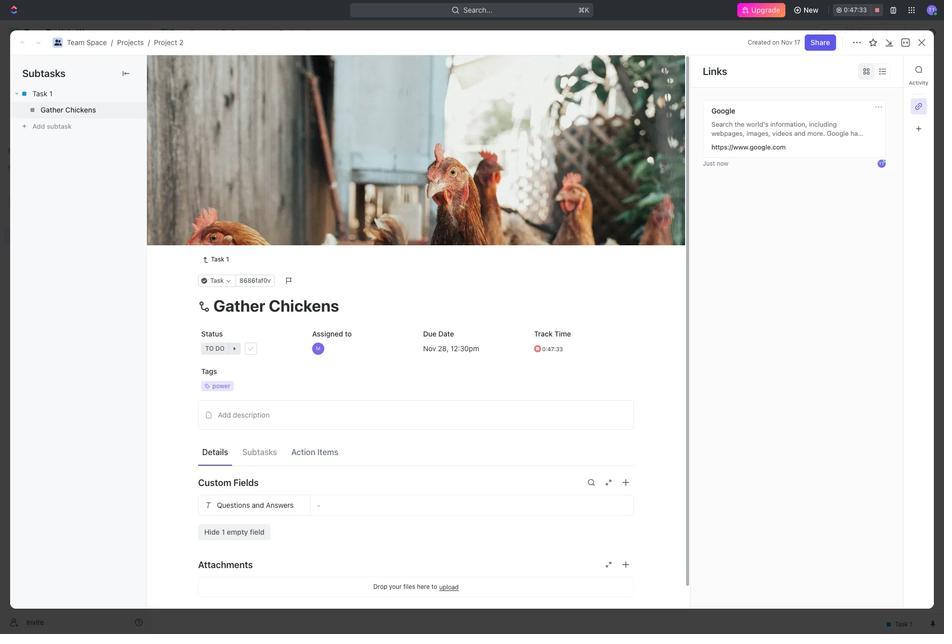 Task type: locate. For each thing, give the bounding box(es) containing it.
0:47:33 inside dropdown button
[[542, 346, 563, 352]]

1 horizontal spatial project 2
[[280, 28, 310, 37]]

add task button down calendar link
[[260, 141, 303, 153]]

1 vertical spatial 1 button
[[228, 193, 242, 203]]

gather chickens
[[41, 105, 96, 114]]

nov
[[782, 39, 793, 46], [423, 344, 436, 353]]

1 vertical spatial add task button
[[260, 141, 303, 153]]

action
[[291, 448, 316, 457]]

user group image
[[161, 30, 167, 35], [54, 40, 62, 46], [10, 199, 18, 205]]

team
[[170, 28, 188, 37], [67, 38, 85, 47]]

attachments button
[[198, 553, 634, 577]]

and
[[795, 129, 806, 137], [252, 501, 264, 510]]

1 horizontal spatial space
[[190, 28, 210, 37]]

1 vertical spatial to do
[[205, 345, 225, 353]]

questions
[[217, 501, 250, 510]]

1 horizontal spatial team
[[170, 28, 188, 37]]

0 horizontal spatial project 2 link
[[154, 38, 183, 47]]

to do button
[[198, 340, 301, 358]]

subtasks up the fields
[[242, 448, 277, 457]]

0 vertical spatial projects
[[232, 28, 258, 37]]

1 vertical spatial tt
[[879, 161, 885, 166]]

has
[[851, 129, 862, 137]]

hide button
[[812, 91, 843, 105]]

add task
[[871, 65, 902, 74], [272, 143, 299, 151], [204, 211, 234, 220]]

0 vertical spatial subtasks
[[22, 67, 66, 79]]

upgrade link
[[737, 3, 786, 17]]

to do up task dropdown button
[[188, 240, 207, 247]]

1 vertical spatial hide
[[526, 119, 540, 126]]

add up customize
[[871, 65, 885, 74]]

1 vertical spatial 0:47:33
[[542, 346, 563, 352]]

images,
[[747, 129, 771, 137]]

upgrade
[[752, 6, 781, 14]]

0 vertical spatial to do
[[188, 240, 207, 247]]

1 horizontal spatial add task button
[[260, 141, 303, 153]]

1 vertical spatial space
[[86, 38, 107, 47]]

task 1 up task 2
[[204, 176, 225, 185]]

1 inside custom fields element
[[222, 528, 225, 537]]

1 vertical spatial share
[[811, 38, 830, 47]]

0 horizontal spatial projects link
[[117, 38, 144, 47]]

nov 28 , 12:30 pm
[[423, 344, 479, 353]]

project
[[280, 28, 304, 37], [154, 38, 177, 47], [176, 60, 221, 77]]

team space
[[170, 28, 210, 37]]

search inside google search the world's information, including webpages, images, videos and more. google has many special features to help you find exactly what you're looking for.
[[712, 120, 733, 128]]

0:47:33 down track time
[[542, 346, 563, 352]]

nov left 17
[[782, 39, 793, 46]]

2 vertical spatial user group image
[[10, 199, 18, 205]]

2 horizontal spatial user group image
[[161, 30, 167, 35]]

1 horizontal spatial user group image
[[54, 40, 62, 46]]

0 vertical spatial 0:47:33
[[844, 6, 867, 14]]

and inside google search the world's information, including webpages, images, videos and more. google has many special features to help you find exactly what you're looking for.
[[795, 129, 806, 137]]

m
[[316, 346, 321, 352]]

share button
[[816, 24, 848, 41], [805, 34, 837, 51]]

dashboards link
[[4, 101, 147, 117]]

tt button
[[924, 2, 940, 18]]

2 horizontal spatial hide
[[824, 94, 840, 102]]

add inside button
[[218, 411, 231, 419]]

google up the
[[712, 106, 736, 115]]

2
[[305, 28, 310, 37], [179, 38, 183, 47], [225, 60, 233, 77], [241, 143, 244, 151], [222, 194, 226, 203], [219, 240, 223, 247]]

google up exactly
[[827, 129, 849, 137]]

google
[[712, 106, 736, 115], [827, 129, 849, 137]]

2 horizontal spatial add task
[[871, 65, 902, 74]]

0 vertical spatial google
[[712, 106, 736, 115]]

0 vertical spatial add task
[[871, 65, 902, 74]]

1 horizontal spatial task 1 link
[[198, 254, 233, 266]]

fields
[[234, 477, 259, 488]]

⌘k
[[579, 6, 590, 14]]

share right 17
[[811, 38, 830, 47]]

1 vertical spatial task 1 link
[[198, 254, 233, 266]]

17
[[795, 39, 801, 46]]

add task button up customize
[[865, 61, 908, 78]]

1 horizontal spatial do
[[215, 345, 225, 353]]

assignees
[[423, 119, 453, 126]]

Edit task name text field
[[198, 296, 634, 315]]

including
[[809, 120, 837, 128]]

time
[[555, 330, 571, 338]]

1 vertical spatial add task
[[272, 143, 299, 151]]

and left answers
[[252, 501, 264, 510]]

0 vertical spatial and
[[795, 129, 806, 137]]

add left description
[[218, 411, 231, 419]]

task 1 link
[[10, 86, 147, 102], [198, 254, 233, 266]]

1 vertical spatial search
[[712, 120, 733, 128]]

0 horizontal spatial search
[[712, 120, 733, 128]]

0 vertical spatial add task button
[[865, 61, 908, 78]]

user group image left team space on the left top of page
[[161, 30, 167, 35]]

0 vertical spatial search
[[784, 94, 807, 102]]

2 vertical spatial hide
[[204, 528, 220, 537]]

0:47:33 button
[[531, 340, 634, 358]]

1 horizontal spatial hide
[[526, 119, 540, 126]]

0 horizontal spatial user group image
[[10, 199, 18, 205]]

0 vertical spatial task 1 link
[[10, 86, 147, 102]]

0:47:33 inside button
[[844, 6, 867, 14]]

1 horizontal spatial projects link
[[219, 26, 261, 39]]

action items
[[291, 448, 338, 457]]

task 1
[[32, 89, 53, 98], [204, 176, 225, 185], [211, 256, 229, 263]]

space inside the "team space" link
[[190, 28, 210, 37]]

0 vertical spatial hide
[[824, 94, 840, 102]]

0 horizontal spatial and
[[252, 501, 264, 510]]

1 vertical spatial user group image
[[54, 40, 62, 46]]

customize
[[858, 94, 894, 102]]

features
[[754, 138, 779, 147]]

1 vertical spatial and
[[252, 501, 264, 510]]

0:47:33 up 'automations'
[[844, 6, 867, 14]]

tree
[[4, 176, 147, 313]]

1 horizontal spatial subtasks
[[242, 448, 277, 457]]

search up information,
[[784, 94, 807, 102]]

0 horizontal spatial projects
[[117, 38, 144, 47]]

0 horizontal spatial space
[[86, 38, 107, 47]]

videos
[[773, 129, 793, 137]]

search up webpages,
[[712, 120, 733, 128]]

0 vertical spatial project 2
[[280, 28, 310, 37]]

user group image up the home link
[[54, 40, 62, 46]]

home link
[[4, 49, 147, 65]]

add task up customize
[[871, 65, 902, 74]]

what
[[712, 148, 727, 156]]

2 horizontal spatial add task button
[[865, 61, 908, 78]]

space for team space
[[190, 28, 210, 37]]

and inside custom fields element
[[252, 501, 264, 510]]

0 vertical spatial tt
[[929, 7, 936, 13]]

and up "help"
[[795, 129, 806, 137]]

sidebar navigation
[[0, 20, 152, 634]]

table
[[308, 94, 326, 102]]

2 vertical spatial add task
[[204, 211, 234, 220]]

add task down calendar at left top
[[272, 143, 299, 151]]

1 vertical spatial project 2
[[176, 60, 236, 77]]

0 vertical spatial share
[[822, 28, 842, 37]]

board
[[189, 94, 209, 102]]

docs link
[[4, 84, 147, 100]]

1 vertical spatial nov
[[423, 344, 436, 353]]

custom
[[198, 477, 231, 488]]

0 horizontal spatial 0:47:33
[[542, 346, 563, 352]]

12:30
[[451, 344, 469, 353]]

1
[[49, 89, 53, 98], [222, 176, 225, 185], [237, 176, 240, 184], [238, 194, 240, 202], [226, 256, 229, 263], [222, 528, 225, 537]]

1 horizontal spatial search
[[784, 94, 807, 102]]

power
[[212, 382, 230, 390]]

–
[[317, 501, 321, 509]]

0 horizontal spatial team
[[67, 38, 85, 47]]

custom fields element
[[198, 495, 634, 541]]

inbox
[[24, 70, 42, 79]]

now
[[717, 160, 729, 167]]

change cover button
[[575, 225, 634, 241]]

0 vertical spatial space
[[190, 28, 210, 37]]

to do inside dropdown button
[[205, 345, 225, 353]]

do up task dropdown button
[[198, 240, 207, 247]]

task 1 up task dropdown button
[[211, 256, 229, 263]]

1 vertical spatial team
[[67, 38, 85, 47]]

add task button down task 2
[[200, 210, 238, 222]]

in progress
[[188, 143, 229, 151]]

reposition
[[533, 229, 569, 237]]

user group image down the spaces
[[10, 199, 18, 205]]

1 vertical spatial google
[[827, 129, 849, 137]]

reposition button
[[527, 225, 575, 241]]

field
[[250, 528, 265, 537]]

1 vertical spatial subtasks
[[242, 448, 277, 457]]

status
[[201, 330, 223, 338]]

1 horizontal spatial 0:47:33
[[844, 6, 867, 14]]

space
[[190, 28, 210, 37], [86, 38, 107, 47]]

due date
[[423, 330, 454, 338]]

add down task 2
[[204, 211, 217, 220]]

1 horizontal spatial and
[[795, 129, 806, 137]]

custom fields
[[198, 477, 259, 488]]

to do
[[188, 240, 207, 247], [205, 345, 225, 353]]

0 horizontal spatial hide
[[204, 528, 220, 537]]

8686faf0v button
[[236, 275, 275, 287]]

task sidebar navigation tab list
[[908, 61, 930, 137]]

docs
[[24, 87, 41, 96]]

tt
[[929, 7, 936, 13], [879, 161, 885, 166]]

task 1 link up chickens
[[10, 86, 147, 102]]

search
[[784, 94, 807, 102], [712, 120, 733, 128]]

project inside project 2 link
[[280, 28, 304, 37]]

task 1 up dashboards
[[32, 89, 53, 98]]

inbox link
[[4, 66, 147, 83]]

do down status
[[215, 345, 225, 353]]

subtasks down home
[[22, 67, 66, 79]]

Search tasks... text field
[[818, 115, 920, 130]]

0 vertical spatial 1 button
[[227, 175, 241, 186]]

1 button right task 2
[[228, 193, 242, 203]]

0 horizontal spatial do
[[198, 240, 207, 247]]

nov left 28
[[423, 344, 436, 353]]

0 horizontal spatial add task button
[[200, 210, 238, 222]]

1 horizontal spatial nov
[[782, 39, 793, 46]]

to do down status
[[205, 345, 225, 353]]

1 vertical spatial projects
[[117, 38, 144, 47]]

1 horizontal spatial tt
[[929, 7, 936, 13]]

to
[[781, 138, 787, 147], [188, 240, 197, 247], [345, 330, 352, 338], [205, 345, 214, 353], [432, 583, 437, 591]]

task 1 link up task dropdown button
[[198, 254, 233, 266]]

space for team space / projects / project 2
[[86, 38, 107, 47]]

2 vertical spatial project
[[176, 60, 221, 77]]

share down new button
[[822, 28, 842, 37]]

files
[[404, 583, 415, 591]]

on
[[773, 39, 780, 46]]

do
[[198, 240, 207, 247], [215, 345, 225, 353]]

1 button down progress
[[227, 175, 241, 186]]

subtask
[[47, 122, 72, 130]]

0 vertical spatial team
[[170, 28, 188, 37]]

table link
[[306, 91, 326, 105]]

change cover
[[581, 229, 628, 237]]

0 vertical spatial project
[[280, 28, 304, 37]]

1 vertical spatial do
[[215, 345, 225, 353]]

add task down task 2
[[204, 211, 234, 220]]

0 horizontal spatial tt
[[879, 161, 885, 166]]



Task type: vqa. For each thing, say whether or not it's contained in the screenshot.
THE INVITE at bottom left
yes



Task type: describe. For each thing, give the bounding box(es) containing it.
task inside dropdown button
[[210, 277, 224, 285]]

0 horizontal spatial team space link
[[67, 38, 107, 47]]

action items button
[[287, 443, 343, 461]]

automations button
[[852, 25, 905, 40]]

assigned
[[312, 330, 343, 338]]

list link
[[226, 91, 240, 105]]

due
[[423, 330, 437, 338]]

special
[[730, 138, 752, 147]]

to inside google search the world's information, including webpages, images, videos and more. google has many special features to help you find exactly what you're looking for.
[[781, 138, 787, 147]]

task sidebar content section
[[688, 55, 903, 609]]

team for team space / projects / project 2
[[67, 38, 85, 47]]

the
[[735, 120, 745, 128]]

0 vertical spatial nov
[[782, 39, 793, 46]]

– button
[[311, 495, 634, 516]]

28
[[438, 344, 447, 353]]

gantt
[[344, 94, 363, 102]]

1 button for 1
[[227, 175, 241, 186]]

links
[[703, 65, 728, 77]]

webpages,
[[712, 129, 745, 137]]

looking
[[749, 148, 772, 156]]

gather chickens link
[[10, 102, 147, 118]]

invite
[[26, 618, 44, 626]]

assignees button
[[410, 117, 457, 129]]

information,
[[771, 120, 808, 128]]

help
[[789, 138, 802, 147]]

hide 1 empty field
[[204, 528, 265, 537]]

customize button
[[845, 91, 897, 105]]

1 horizontal spatial projects
[[232, 28, 258, 37]]

chickens
[[65, 105, 96, 114]]

in
[[188, 143, 194, 151]]

board link
[[187, 91, 209, 105]]

home
[[24, 53, 44, 61]]

calendar link
[[257, 91, 289, 105]]

change
[[581, 229, 607, 237]]

0 horizontal spatial project 2
[[176, 60, 236, 77]]

new button
[[790, 2, 825, 18]]

1 horizontal spatial google
[[827, 129, 849, 137]]

add subtask button
[[10, 118, 147, 134]]

to inside to do dropdown button
[[205, 345, 214, 353]]

favorites
[[8, 147, 35, 155]]

exactly
[[830, 138, 852, 147]]

0 vertical spatial user group image
[[161, 30, 167, 35]]

attachments
[[198, 560, 253, 570]]

power button
[[198, 377, 301, 396]]

many
[[712, 138, 728, 147]]

gantt link
[[342, 91, 363, 105]]

description
[[233, 411, 270, 419]]

2 vertical spatial task 1
[[211, 256, 229, 263]]

upload
[[439, 583, 459, 591]]

search inside "search" button
[[784, 94, 807, 102]]

drop
[[374, 583, 387, 591]]

assigned to
[[312, 330, 352, 338]]

team for team space
[[170, 28, 188, 37]]

https://www.google.com
[[712, 143, 786, 151]]

0:47:33 for 0:47:33 button
[[844, 6, 867, 14]]

0 horizontal spatial nov
[[423, 344, 436, 353]]

task 2
[[204, 194, 226, 203]]

more.
[[808, 129, 825, 137]]

0 horizontal spatial google
[[712, 106, 736, 115]]

add down calendar link
[[272, 143, 284, 151]]

0:47:33 button
[[834, 4, 884, 16]]

pm
[[469, 344, 479, 353]]

task button
[[198, 275, 236, 287]]

share button down new
[[816, 24, 848, 41]]

1 horizontal spatial team space link
[[158, 26, 213, 39]]

2 vertical spatial add task button
[[200, 210, 238, 222]]

do inside dropdown button
[[215, 345, 225, 353]]

tree inside sidebar navigation
[[4, 176, 147, 313]]

just
[[703, 160, 715, 167]]

tt inside dropdown button
[[929, 7, 936, 13]]

change cover button
[[575, 225, 634, 241]]

search...
[[464, 6, 493, 14]]

8686faf0v
[[240, 277, 271, 285]]

team space / projects / project 2
[[67, 38, 183, 47]]

here
[[417, 583, 430, 591]]

add down dashboards
[[32, 122, 45, 130]]

1 horizontal spatial project 2 link
[[267, 26, 312, 39]]

empty
[[227, 528, 248, 537]]

1 horizontal spatial add task
[[272, 143, 299, 151]]

track
[[534, 330, 553, 338]]

0 horizontal spatial add task
[[204, 211, 234, 220]]

1 vertical spatial project
[[154, 38, 177, 47]]

progress
[[196, 143, 229, 151]]

world's
[[747, 120, 769, 128]]

1 button for 2
[[228, 193, 242, 203]]

find
[[816, 138, 828, 147]]

share for the share button under new
[[822, 28, 842, 37]]

you're
[[728, 148, 748, 156]]

details
[[202, 448, 228, 457]]

tags power
[[201, 367, 230, 390]]

activity
[[909, 80, 929, 86]]

share button right 17
[[805, 34, 837, 51]]

user group image inside sidebar navigation
[[10, 199, 18, 205]]

hide inside button
[[526, 119, 540, 126]]

items
[[318, 448, 338, 457]]

0:47:33 for 0:47:33 dropdown button
[[542, 346, 563, 352]]

just now
[[703, 160, 729, 167]]

subtasks inside "button"
[[242, 448, 277, 457]]

date
[[439, 330, 454, 338]]

share for the share button right of 17
[[811, 38, 830, 47]]

google search the world's information, including webpages, images, videos and more. google has many special features to help you find exactly what you're looking for.
[[712, 106, 862, 156]]

upload button
[[439, 583, 459, 591]]

0 horizontal spatial subtasks
[[22, 67, 66, 79]]

0 horizontal spatial task 1 link
[[10, 86, 147, 102]]

custom fields button
[[198, 471, 634, 495]]

hide inside dropdown button
[[824, 94, 840, 102]]

you
[[804, 138, 815, 147]]

your
[[389, 583, 402, 591]]

spaces
[[8, 164, 30, 172]]

1 vertical spatial task 1
[[204, 176, 225, 185]]

tags
[[201, 367, 217, 376]]

answers
[[266, 501, 294, 510]]

to inside drop your files here to upload
[[432, 583, 437, 591]]

for.
[[773, 148, 783, 156]]

tt inside task sidebar content section
[[879, 161, 885, 166]]

0 vertical spatial do
[[198, 240, 207, 247]]

hide inside custom fields element
[[204, 528, 220, 537]]

0 vertical spatial task 1
[[32, 89, 53, 98]]

new
[[804, 6, 819, 14]]

track time
[[534, 330, 571, 338]]



